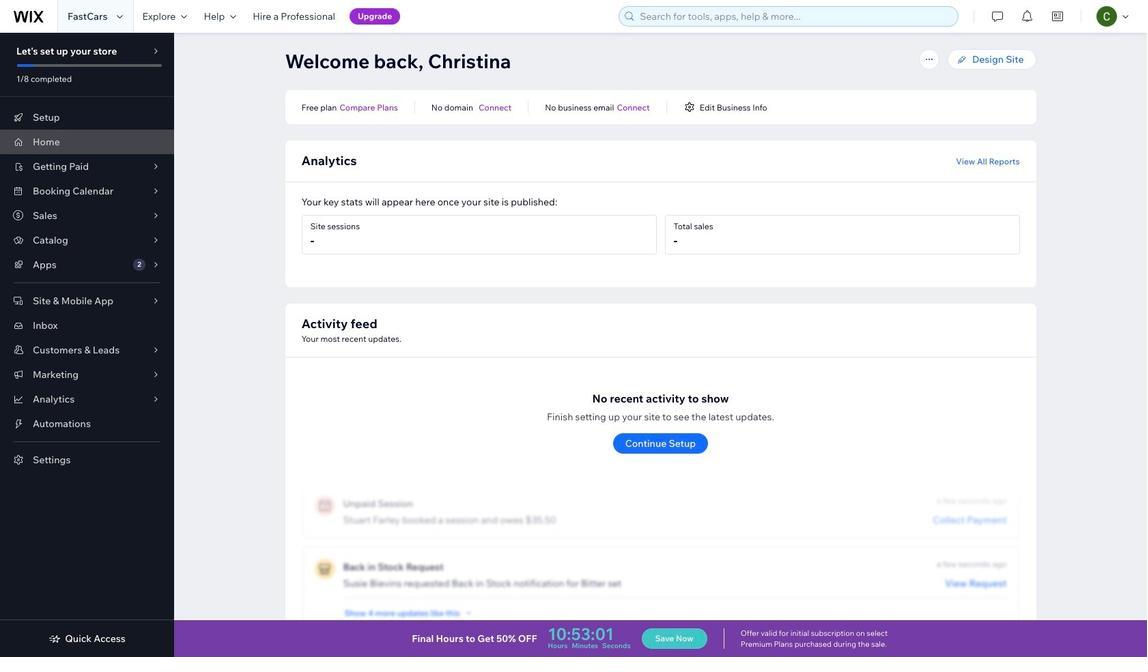 Task type: locate. For each thing, give the bounding box(es) containing it.
Search for tools, apps, help & more... field
[[636, 7, 955, 26]]



Task type: vqa. For each thing, say whether or not it's contained in the screenshot.
Sidebar element
yes



Task type: describe. For each thing, give the bounding box(es) containing it.
sidebar element
[[0, 33, 174, 658]]



